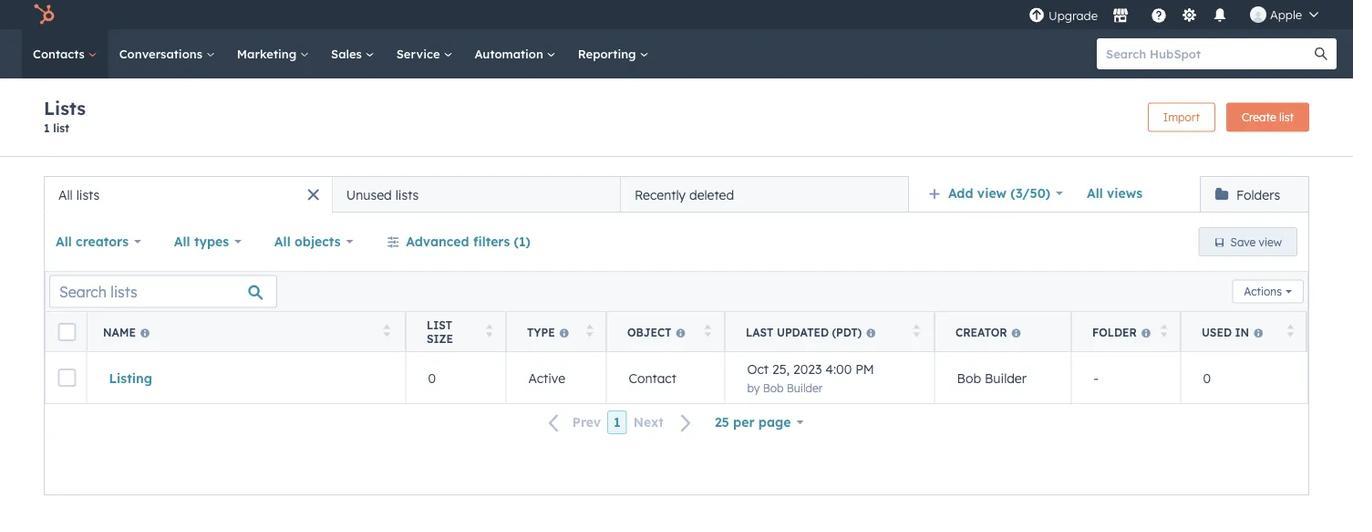 Task type: vqa. For each thing, say whether or not it's contained in the screenshot.
Recently Deleted button
yes



Task type: locate. For each thing, give the bounding box(es) containing it.
listing
[[109, 370, 152, 386]]

all types button
[[174, 229, 242, 255]]

5 press to sort. element from the left
[[913, 324, 920, 340]]

actions button
[[1233, 280, 1305, 303]]

save view
[[1231, 235, 1283, 249]]

all inside button
[[58, 187, 73, 203]]

press to sort. element left last
[[705, 324, 712, 340]]

press to sort. image right the type
[[587, 324, 594, 337]]

0 horizontal spatial lists
[[76, 187, 100, 203]]

0 horizontal spatial list
[[53, 121, 69, 135]]

1 vertical spatial view
[[1259, 235, 1283, 249]]

pm
[[856, 361, 875, 377]]

5 press to sort. image from the left
[[913, 324, 920, 337]]

6 press to sort. element from the left
[[1161, 324, 1168, 340]]

all views link
[[1075, 175, 1155, 212]]

last
[[746, 325, 774, 339]]

press to sort. image right folder
[[1161, 324, 1168, 337]]

view inside button
[[1259, 235, 1283, 249]]

object element
[[607, 352, 725, 403]]

all inside 'popup button'
[[56, 234, 72, 250]]

notifications image
[[1212, 8, 1229, 25]]

press to sort. element left creator
[[913, 324, 920, 340]]

press to sort. image left list
[[384, 324, 391, 337]]

press to sort. element left list
[[384, 324, 391, 340]]

folders
[[1237, 187, 1281, 203]]

list inside lists 1 list
[[53, 121, 69, 135]]

0 horizontal spatial 1
[[44, 121, 50, 135]]

4 press to sort. image from the left
[[705, 324, 712, 337]]

conversations
[[119, 46, 206, 61]]

advanced filters (1) button
[[375, 224, 543, 260]]

1 horizontal spatial 0
[[1204, 370, 1212, 386]]

6 press to sort. image from the left
[[1161, 324, 1168, 337]]

all left types
[[174, 234, 190, 250]]

lists
[[76, 187, 100, 203], [396, 187, 419, 203]]

press to sort. image for used in
[[1288, 324, 1294, 337]]

0
[[428, 370, 436, 386], [1204, 370, 1212, 386]]

1 0 from the left
[[428, 370, 436, 386]]

all creators
[[56, 234, 129, 250]]

lists 1 list
[[44, 97, 86, 135]]

prev button
[[538, 411, 608, 435]]

automation link
[[464, 29, 567, 78]]

all for all creators
[[56, 234, 72, 250]]

0 vertical spatial view
[[978, 185, 1007, 201]]

menu containing apple
[[1027, 0, 1332, 29]]

all objects button
[[274, 229, 353, 255]]

sales link
[[320, 29, 386, 78]]

3 press to sort. image from the left
[[587, 324, 594, 337]]

all left views
[[1087, 185, 1104, 201]]

sales
[[331, 46, 366, 61]]

press to sort. image down "actions" popup button
[[1288, 324, 1294, 337]]

bob inside oct 25, 2023 4:00 pm by bob builder
[[763, 381, 784, 394]]

press to sort. element down "actions" popup button
[[1288, 324, 1294, 340]]

service
[[397, 46, 444, 61]]

create list
[[1242, 110, 1294, 124]]

list
[[1280, 110, 1294, 124], [53, 121, 69, 135]]

creator column header
[[935, 312, 1073, 352]]

name
[[103, 325, 136, 339]]

1 horizontal spatial list
[[1280, 110, 1294, 124]]

listing link
[[109, 370, 152, 386]]

all inside "popup button"
[[274, 234, 291, 250]]

1 right prev
[[614, 414, 621, 430]]

0 down size
[[428, 370, 436, 386]]

1 horizontal spatial view
[[1259, 235, 1283, 249]]

lists banner
[[44, 97, 1310, 138]]

1 inside lists 1 list
[[44, 121, 50, 135]]

lists inside button
[[396, 187, 419, 203]]

filters
[[473, 234, 510, 250]]

1 lists from the left
[[76, 187, 100, 203]]

list size element
[[406, 352, 506, 403]]

add view (3/50) button
[[917, 175, 1075, 212]]

all left "creators"
[[56, 234, 72, 250]]

import
[[1164, 110, 1201, 124]]

help button
[[1144, 0, 1175, 29]]

size
[[427, 332, 453, 346]]

press to sort. element right folder
[[1161, 324, 1168, 340]]

actions
[[1245, 285, 1283, 298]]

settings image
[[1182, 8, 1198, 24]]

next
[[634, 414, 664, 430]]

conversations link
[[108, 29, 226, 78]]

view right add
[[978, 185, 1007, 201]]

Search HubSpot search field
[[1097, 38, 1321, 69]]

types
[[194, 234, 229, 250]]

folder
[[1093, 325, 1137, 339]]

7 press to sort. element from the left
[[1288, 324, 1294, 340]]

builder down the 2023
[[787, 381, 823, 394]]

all lists button
[[44, 176, 332, 213]]

all creators button
[[56, 229, 141, 255]]

0 inside list size element
[[428, 370, 436, 386]]

builder
[[985, 370, 1027, 386], [787, 381, 823, 394]]

0 horizontal spatial bob
[[763, 381, 784, 394]]

all up the all creators
[[58, 187, 73, 203]]

view right save
[[1259, 235, 1283, 249]]

lists inside button
[[76, 187, 100, 203]]

press to sort. element for last updated (pdt)
[[913, 324, 920, 340]]

0 vertical spatial 1
[[44, 121, 50, 135]]

object
[[628, 325, 672, 339]]

4 press to sort. element from the left
[[705, 324, 712, 340]]

0 horizontal spatial builder
[[787, 381, 823, 394]]

2 press to sort. element from the left
[[486, 324, 493, 340]]

1 press to sort. element from the left
[[384, 324, 391, 340]]

search image
[[1315, 47, 1328, 60]]

1 horizontal spatial 1
[[614, 414, 621, 430]]

list right the create
[[1280, 110, 1294, 124]]

3 press to sort. element from the left
[[587, 324, 594, 340]]

0 down used
[[1204, 370, 1212, 386]]

1 down lists
[[44, 121, 50, 135]]

1 button
[[608, 411, 627, 434]]

menu
[[1027, 0, 1332, 29]]

apple
[[1271, 7, 1303, 22]]

list down lists
[[53, 121, 69, 135]]

press to sort. image left creator
[[913, 324, 920, 337]]

all views
[[1087, 185, 1143, 201]]

press to sort. image
[[384, 324, 391, 337], [486, 324, 493, 337], [587, 324, 594, 337], [705, 324, 712, 337], [913, 324, 920, 337], [1161, 324, 1168, 337], [1288, 324, 1294, 337]]

upgrade image
[[1029, 8, 1045, 24]]

1 horizontal spatial lists
[[396, 187, 419, 203]]

last updated (pdt)
[[746, 325, 862, 339]]

press to sort. element right list size
[[486, 324, 493, 340]]

1 vertical spatial 1
[[614, 414, 621, 430]]

press to sort. element for folder
[[1161, 324, 1168, 340]]

import link
[[1148, 103, 1216, 132]]

next button
[[627, 411, 703, 435]]

all
[[1087, 185, 1104, 201], [58, 187, 73, 203], [56, 234, 72, 250], [174, 234, 190, 250], [274, 234, 291, 250]]

press to sort. image left last
[[705, 324, 712, 337]]

lists right 'unused' in the top left of the page
[[396, 187, 419, 203]]

press to sort. element
[[384, 324, 391, 340], [486, 324, 493, 340], [587, 324, 594, 340], [705, 324, 712, 340], [913, 324, 920, 340], [1161, 324, 1168, 340], [1288, 324, 1294, 340]]

press to sort. image for object
[[705, 324, 712, 337]]

press to sort. image right list size
[[486, 324, 493, 337]]

bob down creator
[[957, 370, 982, 386]]

builder down creator column header
[[985, 370, 1027, 386]]

create
[[1242, 110, 1277, 124]]

lists up the all creators
[[76, 187, 100, 203]]

view inside popup button
[[978, 185, 1007, 201]]

per
[[734, 414, 755, 430]]

bob
[[957, 370, 982, 386], [763, 381, 784, 394]]

notifications button
[[1205, 0, 1236, 29]]

advanced
[[406, 234, 469, 250]]

all left objects on the left top
[[274, 234, 291, 250]]

all inside popup button
[[174, 234, 190, 250]]

all for all lists
[[58, 187, 73, 203]]

recently deleted button
[[621, 176, 909, 213]]

press to sort. element right the type
[[587, 324, 594, 340]]

bob builder
[[957, 370, 1027, 386]]

0 horizontal spatial 0
[[428, 370, 436, 386]]

7 press to sort. image from the left
[[1288, 324, 1294, 337]]

bob right by
[[763, 381, 784, 394]]

2 lists from the left
[[396, 187, 419, 203]]

lists for unused lists
[[396, 187, 419, 203]]

contacts
[[33, 46, 88, 61]]

press to sort. element for object
[[705, 324, 712, 340]]

add view (3/50)
[[949, 185, 1051, 201]]

0 horizontal spatial view
[[978, 185, 1007, 201]]

create list link
[[1227, 103, 1310, 132]]

advanced filters (1)
[[406, 234, 531, 250]]



Task type: describe. For each thing, give the bounding box(es) containing it.
unused lists
[[346, 187, 419, 203]]

used in
[[1202, 325, 1250, 339]]

help image
[[1151, 8, 1168, 25]]

contact
[[629, 370, 677, 386]]

unused lists button
[[332, 176, 621, 213]]

views
[[1107, 185, 1143, 201]]

marketplaces image
[[1113, 8, 1129, 25]]

1 inside button
[[614, 414, 621, 430]]

objects
[[295, 234, 341, 250]]

press to sort. element for type
[[587, 324, 594, 340]]

marketing
[[237, 46, 300, 61]]

all objects
[[274, 234, 341, 250]]

2023
[[794, 361, 822, 377]]

25
[[715, 414, 730, 430]]

by
[[748, 381, 760, 394]]

lists
[[44, 97, 86, 120]]

used
[[1202, 325, 1232, 339]]

reporting
[[578, 46, 640, 61]]

folder element
[[1072, 352, 1181, 403]]

settings link
[[1179, 5, 1201, 24]]

all for all objects
[[274, 234, 291, 250]]

all types
[[174, 234, 229, 250]]

1 press to sort. image from the left
[[384, 324, 391, 337]]

reporting link
[[567, 29, 660, 78]]

save view button
[[1199, 227, 1298, 256]]

1 horizontal spatial bob
[[957, 370, 982, 386]]

builder inside oct 25, 2023 4:00 pm by bob builder
[[787, 381, 823, 394]]

25 per page button
[[703, 404, 816, 441]]

view for save
[[1259, 235, 1283, 249]]

4:00
[[826, 361, 852, 377]]

upgrade
[[1049, 8, 1098, 23]]

deleted
[[690, 187, 734, 203]]

all for all views
[[1087, 185, 1104, 201]]

service link
[[386, 29, 464, 78]]

creator
[[956, 325, 1008, 339]]

automation
[[475, 46, 547, 61]]

-
[[1094, 370, 1099, 386]]

list size
[[427, 318, 453, 346]]

page
[[759, 414, 791, 430]]

active
[[529, 370, 566, 386]]

prev
[[573, 414, 601, 430]]

2 0 from the left
[[1204, 370, 1212, 386]]

press to sort. image for last updated (pdt)
[[913, 324, 920, 337]]

creators
[[76, 234, 129, 250]]

apple button
[[1240, 0, 1330, 29]]

Search lists search field
[[49, 275, 277, 308]]

marketplaces button
[[1102, 0, 1140, 29]]

25 per page
[[715, 414, 791, 430]]

hubspot image
[[33, 4, 55, 26]]

oct
[[748, 361, 769, 377]]

25,
[[773, 361, 790, 377]]

in
[[1236, 325, 1250, 339]]

(pdt)
[[833, 325, 862, 339]]

updated
[[777, 325, 829, 339]]

search button
[[1306, 38, 1337, 69]]

press to sort. element for used in
[[1288, 324, 1294, 340]]

all for all types
[[174, 234, 190, 250]]

press to sort. image for type
[[587, 324, 594, 337]]

bob builder image
[[1251, 6, 1267, 23]]

recently
[[635, 187, 686, 203]]

(1)
[[514, 234, 531, 250]]

oct 25, 2023 4:00 pm by bob builder
[[748, 361, 875, 394]]

unused
[[346, 187, 392, 203]]

recently deleted
[[635, 187, 734, 203]]

lists for all lists
[[76, 187, 100, 203]]

type
[[527, 325, 555, 339]]

all lists
[[58, 187, 100, 203]]

view for add
[[978, 185, 1007, 201]]

pagination navigation
[[538, 410, 703, 435]]

list
[[427, 318, 453, 332]]

add
[[949, 185, 974, 201]]

contacts link
[[22, 29, 108, 78]]

press to sort. image for folder
[[1161, 324, 1168, 337]]

marketing link
[[226, 29, 320, 78]]

hubspot link
[[22, 4, 68, 26]]

1 horizontal spatial builder
[[985, 370, 1027, 386]]

save
[[1231, 235, 1256, 249]]

2 press to sort. image from the left
[[486, 324, 493, 337]]



